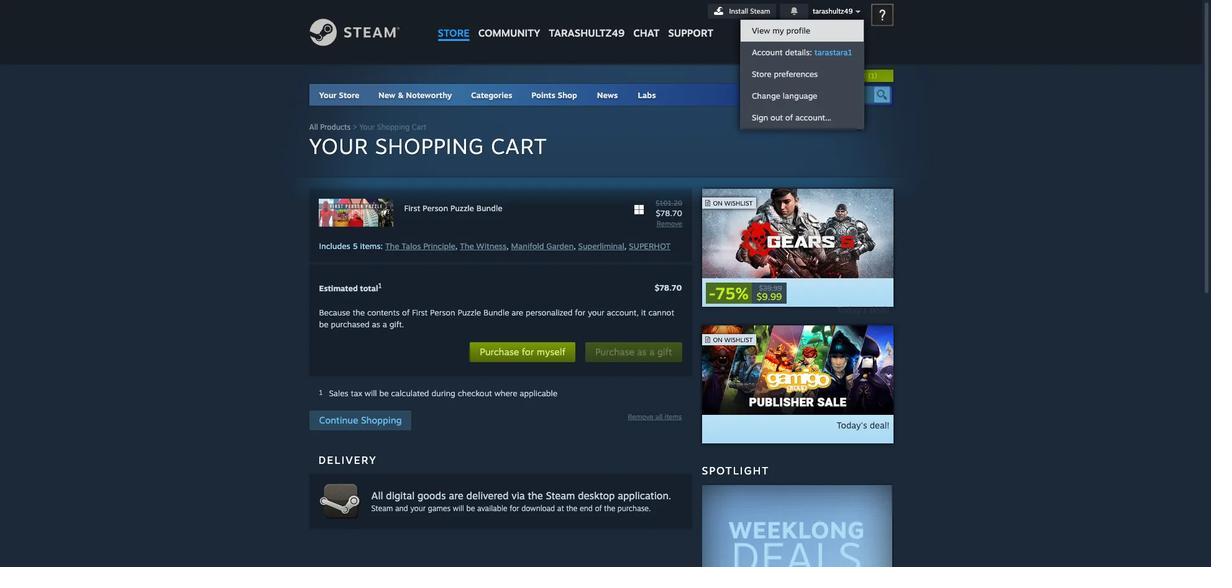 Task type: vqa. For each thing, say whether or not it's contained in the screenshot.
'SOURCES'
no



Task type: describe. For each thing, give the bounding box(es) containing it.
chat
[[634, 27, 660, 39]]

sign out of account... link
[[741, 107, 864, 129]]

and
[[395, 504, 408, 513]]

checkout
[[458, 389, 492, 399]]

application.
[[618, 490, 672, 502]]

1 for (
[[871, 71, 875, 80]]

at
[[557, 504, 564, 513]]

4 , from the left
[[625, 241, 627, 251]]

1 today's deal! from the top
[[837, 305, 890, 315]]

includes
[[319, 241, 350, 251]]

games
[[428, 504, 451, 513]]

1 wishlist from the top
[[725, 200, 753, 207]]

1 vertical spatial $78.70
[[655, 283, 682, 293]]

0 horizontal spatial cart
[[412, 122, 427, 132]]

-
[[709, 283, 716, 303]]

calculated
[[391, 389, 429, 399]]

applicable
[[520, 389, 558, 399]]

your inside all digital goods are delivered via the steam desktop application. steam and your games will be available for download at the end of the purchase.
[[410, 504, 426, 513]]

purchase as a gift
[[595, 346, 672, 358]]

are inside because the contents of first person puzzle bundle are personalized for your account, it cannot be purchased as a gift.
[[512, 308, 524, 318]]

tax
[[351, 389, 362, 399]]

0 vertical spatial shopping
[[377, 122, 410, 132]]

garden
[[547, 241, 574, 251]]

new & noteworthy link
[[379, 90, 452, 100]]

0 vertical spatial puzzle
[[451, 203, 474, 213]]

available
[[477, 504, 508, 513]]

your store link
[[319, 90, 360, 100]]

continue
[[319, 414, 358, 426]]

account...
[[796, 113, 832, 122]]

2 , from the left
[[507, 241, 509, 251]]

as inside because the contents of first person puzzle bundle are personalized for your account, it cannot be purchased as a gift.
[[372, 320, 380, 330]]

1 deal! from the top
[[870, 305, 890, 315]]

delivered
[[466, 490, 509, 502]]

$39.99 $9.99
[[757, 284, 782, 303]]

support
[[668, 27, 714, 39]]

$78.70 inside the $101.20 $78.70 remove
[[656, 208, 683, 218]]

all
[[656, 413, 663, 421]]

spotlight
[[702, 464, 770, 477]]

your inside because the contents of first person puzzle bundle are personalized for your account, it cannot be purchased as a gift.
[[588, 308, 605, 318]]

2 wishlist from the top
[[725, 336, 753, 344]]

includes 5 items: the talos principle , the witness , manifold garden , superliminal , superhot
[[319, 241, 671, 251]]

1 vertical spatial your
[[359, 122, 375, 132]]

1 vertical spatial shopping
[[375, 133, 484, 159]]

>
[[353, 122, 357, 132]]

2 horizontal spatial steam
[[750, 7, 770, 16]]

wishlist
[[785, 71, 816, 80]]

categories link
[[471, 90, 513, 100]]

0 horizontal spatial remove
[[628, 413, 654, 421]]

)
[[875, 71, 877, 80]]

be for all
[[467, 504, 475, 513]]

news
[[597, 90, 618, 100]]

purchase for purchase for myself
[[480, 346, 519, 358]]

points shop
[[532, 90, 577, 100]]

sign out of account...
[[752, 113, 832, 122]]

remove link
[[657, 219, 683, 228]]

account
[[752, 47, 783, 57]]

all for steam and your games will be available for download at the end of the purchase.
[[371, 490, 383, 502]]

profile
[[787, 25, 811, 35]]

categories
[[471, 90, 513, 100]]

2 horizontal spatial of
[[786, 113, 793, 122]]

3 , from the left
[[574, 241, 576, 251]]

2 today's deal! from the top
[[837, 420, 890, 431]]

a inside because the contents of first person puzzle bundle are personalized for your account, it cannot be purchased as a gift.
[[383, 320, 387, 330]]

witness
[[476, 241, 507, 251]]

contents
[[367, 308, 400, 318]]

during
[[432, 389, 456, 399]]

sign
[[752, 113, 768, 122]]

0 vertical spatial your
[[319, 90, 337, 100]]

for inside because the contents of first person puzzle bundle are personalized for your account, it cannot be purchased as a gift.
[[575, 308, 586, 318]]

purchased
[[331, 320, 370, 330]]

2 deal! from the top
[[870, 420, 890, 431]]

change
[[752, 91, 781, 101]]

personalized
[[526, 308, 573, 318]]

(
[[869, 71, 871, 80]]

community
[[478, 27, 540, 39]]

remove all items
[[628, 413, 682, 421]]

of inside all digital goods are delivered via the steam desktop application. steam and your games will be available for download at the end of the purchase.
[[595, 504, 602, 513]]

1 today's from the top
[[837, 305, 867, 315]]

superhot
[[629, 241, 671, 251]]

1 sales tax will be calculated during checkout where applicable
[[319, 389, 558, 399]]

store preferences link
[[741, 63, 864, 85]]

tarastara1
[[815, 47, 853, 57]]

remove all items link
[[628, 413, 682, 421]]

new
[[379, 90, 396, 100]]

superhot link
[[629, 241, 671, 251]]

new & noteworthy
[[379, 90, 452, 100]]

all products link
[[309, 122, 351, 132]]

total
[[360, 284, 378, 294]]

estimated total 1
[[319, 282, 382, 294]]

$39.99
[[759, 284, 782, 293]]

for inside all digital goods are delivered via the steam desktop application. steam and your games will be available for download at the end of the purchase.
[[510, 504, 519, 513]]

install
[[729, 7, 748, 16]]

first person puzzle bundle
[[404, 203, 503, 213]]

the inside because the contents of first person puzzle bundle are personalized for your account, it cannot be purchased as a gift.
[[353, 308, 365, 318]]

first person puzzle bundle link
[[404, 203, 503, 213]]

because the contents of first person puzzle bundle are personalized for your account, it cannot be purchased as a gift.
[[319, 308, 674, 330]]

products
[[320, 122, 351, 132]]

change language
[[752, 91, 818, 101]]

1 for total
[[378, 282, 382, 290]]

superliminal link
[[578, 241, 625, 251]]

continue shopping link
[[309, 411, 412, 431]]

75%
[[716, 283, 749, 303]]

your store
[[319, 90, 360, 100]]

community link
[[474, 0, 545, 45]]

it
[[641, 308, 646, 318]]

2 vertical spatial shopping
[[361, 414, 402, 426]]

2 the from the left
[[460, 241, 474, 251]]



Task type: locate. For each thing, give the bounding box(es) containing it.
are up games
[[449, 490, 464, 502]]

0 horizontal spatial tarashultz49
[[549, 27, 625, 39]]

bundle up purchase for myself
[[484, 308, 509, 318]]

,
[[455, 241, 458, 251], [507, 241, 509, 251], [574, 241, 576, 251], [625, 241, 627, 251]]

0 horizontal spatial are
[[449, 490, 464, 502]]

person right contents
[[430, 308, 455, 318]]

0 horizontal spatial 1
[[319, 389, 323, 397]]

myself
[[537, 346, 565, 358]]

cart left (
[[849, 71, 867, 80]]

items
[[665, 413, 682, 421]]

1 vertical spatial your
[[410, 504, 426, 513]]

2 vertical spatial steam
[[371, 504, 393, 513]]

tarashultz49
[[813, 7, 853, 16], [549, 27, 625, 39]]

will right tax
[[365, 389, 377, 399]]

1
[[871, 71, 875, 80], [378, 282, 382, 290], [319, 389, 323, 397]]

0 horizontal spatial the
[[385, 241, 399, 251]]

2 vertical spatial 1
[[319, 389, 323, 397]]

purchase.
[[618, 504, 651, 513]]

steam up view
[[750, 7, 770, 16]]

1 vertical spatial as
[[637, 346, 647, 358]]

$101.20
[[656, 199, 683, 208]]

1 up contents
[[378, 282, 382, 290]]

0 vertical spatial remove
[[657, 219, 683, 228]]

cart         ( 1 )
[[849, 71, 877, 80]]

2 horizontal spatial 1
[[871, 71, 875, 80]]

steam
[[750, 7, 770, 16], [546, 490, 575, 502], [371, 504, 393, 513]]

0 vertical spatial today's
[[837, 305, 867, 315]]

first
[[404, 203, 420, 213], [412, 308, 428, 318]]

1 horizontal spatial will
[[453, 504, 464, 513]]

on down -
[[713, 336, 723, 344]]

0 vertical spatial all
[[309, 122, 318, 132]]

cannot
[[649, 308, 674, 318]]

1 vertical spatial a
[[650, 346, 655, 358]]

1 horizontal spatial for
[[522, 346, 534, 358]]

0 horizontal spatial will
[[365, 389, 377, 399]]

install steam
[[729, 7, 770, 16]]

$78.70 up cannot
[[655, 283, 682, 293]]

0 vertical spatial cart
[[849, 71, 867, 80]]

$78.70 down $101.20
[[656, 208, 683, 218]]

-75%
[[709, 283, 749, 303]]

1 inside 'estimated total 1'
[[378, 282, 382, 290]]

0 vertical spatial will
[[365, 389, 377, 399]]

0 vertical spatial today's deal!
[[837, 305, 890, 315]]

0 vertical spatial as
[[372, 320, 380, 330]]

are left personalized
[[512, 308, 524, 318]]

1 vertical spatial cart
[[412, 122, 427, 132]]

your down products
[[309, 133, 368, 159]]

remove down $101.20
[[657, 219, 683, 228]]

store
[[438, 27, 470, 39]]

the witness link
[[460, 241, 507, 251]]

&
[[398, 90, 404, 100]]

, left superhot link
[[625, 241, 627, 251]]

will
[[365, 389, 377, 399], [453, 504, 464, 513]]

1 horizontal spatial are
[[512, 308, 524, 318]]

all digital goods are delivered via the steam desktop application. steam and your games will be available for download at the end of the purchase.
[[371, 490, 672, 513]]

cart down new & noteworthy
[[412, 122, 427, 132]]

0 vertical spatial person
[[423, 203, 448, 213]]

0 horizontal spatial as
[[372, 320, 380, 330]]

1 inside 1 sales tax will be calculated during checkout where applicable
[[319, 389, 323, 397]]

1 vertical spatial be
[[379, 389, 389, 399]]

1 horizontal spatial all
[[371, 490, 383, 502]]

purchase for purchase as a gift
[[595, 346, 635, 358]]

5
[[353, 241, 358, 251]]

be left calculated
[[379, 389, 389, 399]]

cart down points
[[491, 133, 547, 159]]

shopping down noteworthy
[[375, 133, 484, 159]]

are inside all digital goods are delivered via the steam desktop application. steam and your games will be available for download at the end of the purchase.
[[449, 490, 464, 502]]

0 vertical spatial of
[[786, 113, 793, 122]]

download
[[522, 504, 555, 513]]

first inside because the contents of first person puzzle bundle are personalized for your account, it cannot be purchased as a gift.
[[412, 308, 428, 318]]

1 horizontal spatial a
[[650, 346, 655, 358]]

1 purchase from the left
[[480, 346, 519, 358]]

1 , from the left
[[455, 241, 458, 251]]

all inside all products >         your shopping cart your shopping cart
[[309, 122, 318, 132]]

1 horizontal spatial cart
[[491, 133, 547, 159]]

0 vertical spatial deal!
[[870, 305, 890, 315]]

chat link
[[629, 0, 664, 42]]

first up talos
[[404, 203, 420, 213]]

0 vertical spatial tarashultz49
[[813, 7, 853, 16]]

superliminal
[[578, 241, 625, 251]]

all for your shopping cart
[[309, 122, 318, 132]]

the talos principle link
[[385, 241, 455, 251]]

sales
[[329, 389, 349, 399]]

shopping down the "new"
[[377, 122, 410, 132]]

0 horizontal spatial of
[[402, 308, 410, 318]]

store link
[[434, 0, 474, 45]]

of right out
[[786, 113, 793, 122]]

be down the because
[[319, 320, 329, 330]]

steam left and
[[371, 504, 393, 513]]

2 on from the top
[[713, 336, 723, 344]]

language
[[783, 91, 818, 101]]

shop
[[558, 90, 577, 100]]

1 horizontal spatial be
[[379, 389, 389, 399]]

your right ">"
[[359, 122, 375, 132]]

for
[[575, 308, 586, 318], [522, 346, 534, 358], [510, 504, 519, 513]]

person
[[423, 203, 448, 213], [430, 308, 455, 318]]

a down contents
[[383, 320, 387, 330]]

gift.
[[390, 320, 404, 330]]

goods
[[418, 490, 446, 502]]

1 horizontal spatial tarashultz49
[[813, 7, 853, 16]]

all inside all digital goods are delivered via the steam desktop application. steam and your games will be available for download at the end of the purchase.
[[371, 490, 383, 502]]

where
[[495, 389, 517, 399]]

0 vertical spatial 1
[[871, 71, 875, 80]]

details:
[[785, 47, 812, 57]]

0 horizontal spatial steam
[[371, 504, 393, 513]]

because
[[319, 308, 350, 318]]

a left gift on the right of the page
[[650, 346, 655, 358]]

bundle up witness
[[477, 203, 503, 213]]

0 vertical spatial are
[[512, 308, 524, 318]]

0 horizontal spatial purchase
[[480, 346, 519, 358]]

the left witness
[[460, 241, 474, 251]]

1 vertical spatial for
[[522, 346, 534, 358]]

tarashultz49 up view my profile link
[[813, 7, 853, 16]]

purchase down because the contents of first person puzzle bundle are personalized for your account, it cannot be purchased as a gift.
[[480, 346, 519, 358]]

1 vertical spatial remove
[[628, 413, 654, 421]]

puzzle
[[451, 203, 474, 213], [458, 308, 481, 318]]

all
[[309, 122, 318, 132], [371, 490, 383, 502]]

view
[[752, 25, 770, 35]]

1 vertical spatial steam
[[546, 490, 575, 502]]

person up the principle
[[423, 203, 448, 213]]

will inside all digital goods are delivered via the steam desktop application. steam and your games will be available for download at the end of the purchase.
[[453, 504, 464, 513]]

1 vertical spatial on
[[713, 336, 723, 344]]

remove
[[657, 219, 683, 228], [628, 413, 654, 421]]

, left the superliminal
[[574, 241, 576, 251]]

via
[[512, 490, 525, 502]]

0 horizontal spatial be
[[319, 320, 329, 330]]

1 horizontal spatial the
[[460, 241, 474, 251]]

1 vertical spatial will
[[453, 504, 464, 513]]

shopping
[[377, 122, 410, 132], [375, 133, 484, 159], [361, 414, 402, 426]]

2 horizontal spatial cart
[[849, 71, 867, 80]]

of right end
[[595, 504, 602, 513]]

will right games
[[453, 504, 464, 513]]

1 vertical spatial 1
[[378, 282, 382, 290]]

2 vertical spatial of
[[595, 504, 602, 513]]

support link
[[664, 0, 718, 42]]

store up change
[[752, 69, 772, 79]]

points
[[532, 90, 556, 100]]

the left talos
[[385, 241, 399, 251]]

purchase for myself
[[480, 346, 565, 358]]

2 purchase from the left
[[595, 346, 635, 358]]

account,
[[607, 308, 639, 318]]

principle
[[423, 241, 455, 251]]

1 vertical spatial person
[[430, 308, 455, 318]]

the up download
[[528, 490, 543, 502]]

digital
[[386, 490, 415, 502]]

0 vertical spatial be
[[319, 320, 329, 330]]

1 vertical spatial deal!
[[870, 420, 890, 431]]

manifold
[[511, 241, 544, 251]]

, left the witness link
[[455, 241, 458, 251]]

1 horizontal spatial 1
[[378, 282, 382, 290]]

of inside because the contents of first person puzzle bundle are personalized for your account, it cannot be purchased as a gift.
[[402, 308, 410, 318]]

1 vertical spatial all
[[371, 490, 383, 502]]

the down desktop
[[604, 504, 616, 513]]

1 horizontal spatial purchase
[[595, 346, 635, 358]]

2 today's from the top
[[837, 420, 867, 431]]

1 up search text box at the top right of the page
[[871, 71, 875, 80]]

on right $101.20
[[713, 200, 723, 207]]

1 on from the top
[[713, 200, 723, 207]]

1 vertical spatial tarashultz49
[[549, 27, 625, 39]]

labs link
[[628, 84, 666, 106]]

search text field
[[775, 87, 871, 103]]

person inside because the contents of first person puzzle bundle are personalized for your account, it cannot be purchased as a gift.
[[430, 308, 455, 318]]

store preferences
[[752, 69, 818, 79]]

1 on wishlist from the top
[[713, 200, 757, 207]]

of up 'gift.'
[[402, 308, 410, 318]]

1 vertical spatial today's
[[837, 420, 867, 431]]

1 vertical spatial puzzle
[[458, 308, 481, 318]]

bundle inside because the contents of first person puzzle bundle are personalized for your account, it cannot be purchased as a gift.
[[484, 308, 509, 318]]

0 horizontal spatial your
[[410, 504, 426, 513]]

be down delivered
[[467, 504, 475, 513]]

1 the from the left
[[385, 241, 399, 251]]

be for because
[[319, 320, 329, 330]]

0 vertical spatial steam
[[750, 7, 770, 16]]

2 vertical spatial for
[[510, 504, 519, 513]]

1 horizontal spatial your
[[588, 308, 605, 318]]

your left account,
[[588, 308, 605, 318]]

store
[[752, 69, 772, 79], [339, 90, 360, 100]]

0 horizontal spatial for
[[510, 504, 519, 513]]

view my profile
[[752, 25, 811, 35]]

a
[[383, 320, 387, 330], [650, 346, 655, 358]]

remove left all
[[628, 413, 654, 421]]

tarashultz49 link
[[545, 0, 629, 45]]

the
[[385, 241, 399, 251], [460, 241, 474, 251]]

account details: tarastara1
[[752, 47, 853, 57]]

tarashultz49 left chat
[[549, 27, 625, 39]]

all left products
[[309, 122, 318, 132]]

view my profile link
[[741, 20, 864, 42]]

be inside all digital goods are delivered via the steam desktop application. steam and your games will be available for download at the end of the purchase.
[[467, 504, 475, 513]]

as left gift on the right of the page
[[637, 346, 647, 358]]

on
[[713, 200, 723, 207], [713, 336, 723, 344]]

1 vertical spatial today's deal!
[[837, 420, 890, 431]]

1 vertical spatial on wishlist
[[713, 336, 757, 344]]

labs
[[638, 90, 656, 100]]

2 on wishlist from the top
[[713, 336, 757, 344]]

0 horizontal spatial store
[[339, 90, 360, 100]]

puzzle inside because the contents of first person puzzle bundle are personalized for your account, it cannot be purchased as a gift.
[[458, 308, 481, 318]]

1 horizontal spatial as
[[637, 346, 647, 358]]

2 horizontal spatial be
[[467, 504, 475, 513]]

purchase for myself link
[[470, 343, 575, 363]]

0 vertical spatial on
[[713, 200, 723, 207]]

for left myself
[[522, 346, 534, 358]]

0 vertical spatial first
[[404, 203, 420, 213]]

0 horizontal spatial all
[[309, 122, 318, 132]]

1 vertical spatial are
[[449, 490, 464, 502]]

1 vertical spatial store
[[339, 90, 360, 100]]

2 vertical spatial be
[[467, 504, 475, 513]]

1 horizontal spatial of
[[595, 504, 602, 513]]

as down contents
[[372, 320, 380, 330]]

2 horizontal spatial for
[[575, 308, 586, 318]]

first right contents
[[412, 308, 428, 318]]

0 vertical spatial a
[[383, 320, 387, 330]]

for down via
[[510, 504, 519, 513]]

install steam link
[[708, 4, 776, 19]]

1 horizontal spatial store
[[752, 69, 772, 79]]

remove inside the $101.20 $78.70 remove
[[657, 219, 683, 228]]

0 vertical spatial for
[[575, 308, 586, 318]]

1 left the sales
[[319, 389, 323, 397]]

wishlist link
[[769, 70, 832, 82]]

0 vertical spatial on wishlist
[[713, 200, 757, 207]]

store up ">"
[[339, 90, 360, 100]]

your right and
[[410, 504, 426, 513]]

1 horizontal spatial steam
[[546, 490, 575, 502]]

manifold garden link
[[511, 241, 574, 251]]

1 vertical spatial bundle
[[484, 308, 509, 318]]

for right personalized
[[575, 308, 586, 318]]

noteworthy
[[406, 90, 452, 100]]

0 vertical spatial your
[[588, 308, 605, 318]]

the right at
[[566, 504, 578, 513]]

today's
[[837, 305, 867, 315], [837, 420, 867, 431]]

the up purchased
[[353, 308, 365, 318]]

1 vertical spatial of
[[402, 308, 410, 318]]

be inside because the contents of first person puzzle bundle are personalized for your account, it cannot be purchased as a gift.
[[319, 320, 329, 330]]

, left manifold
[[507, 241, 509, 251]]

all left digital
[[371, 490, 383, 502]]

0 vertical spatial $78.70
[[656, 208, 683, 218]]

2 vertical spatial your
[[309, 133, 368, 159]]

steam up at
[[546, 490, 575, 502]]

purchase down account,
[[595, 346, 635, 358]]

your up all products link
[[319, 90, 337, 100]]

talos
[[402, 241, 421, 251]]

1 vertical spatial wishlist
[[725, 336, 753, 344]]

store inside store preferences link
[[752, 69, 772, 79]]

purchase
[[480, 346, 519, 358], [595, 346, 635, 358]]

$101.20 $78.70 remove
[[656, 199, 683, 228]]

1 horizontal spatial remove
[[657, 219, 683, 228]]

shopping down tax
[[361, 414, 402, 426]]

2 vertical spatial cart
[[491, 133, 547, 159]]

items:
[[360, 241, 383, 251]]

cart
[[849, 71, 867, 80], [412, 122, 427, 132], [491, 133, 547, 159]]

all products >         your shopping cart your shopping cart
[[309, 122, 547, 159]]

0 vertical spatial bundle
[[477, 203, 503, 213]]



